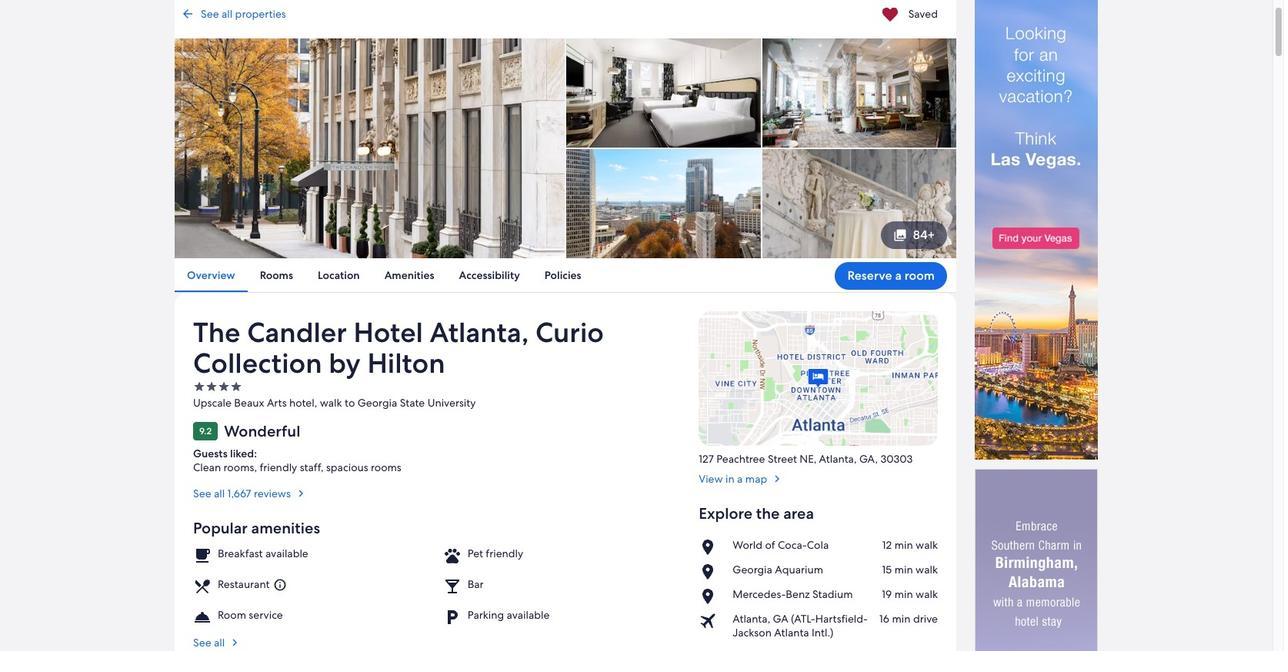 Task type: vqa. For each thing, say whether or not it's contained in the screenshot.
Walk
yes



Task type: locate. For each thing, give the bounding box(es) containing it.
19
[[882, 588, 892, 602]]

1 vertical spatial popular location image
[[699, 563, 727, 582]]

0 horizontal spatial atlanta,
[[430, 315, 529, 351]]

1 vertical spatial georgia
[[733, 563, 772, 577]]

staff,
[[300, 461, 324, 475]]

see inside see all button
[[193, 636, 211, 650]]

georgia
[[358, 396, 397, 410], [733, 563, 772, 577]]

atlanta, inside the candler hotel atlanta, curio collection by hilton
[[430, 315, 529, 351]]

all down room at left
[[214, 636, 225, 650]]

0 horizontal spatial available
[[265, 547, 308, 561]]

2 popular location image from the top
[[699, 563, 727, 582]]

medium image inside view in a map button
[[770, 472, 784, 486]]

intl.)
[[812, 626, 834, 640]]

1 horizontal spatial available
[[507, 609, 550, 622]]

walk up 15 min walk
[[916, 539, 938, 552]]

xsmall image
[[218, 381, 230, 393]]

available down amenities
[[265, 547, 308, 561]]

medium image down the street
[[770, 472, 784, 486]]

policies
[[545, 269, 581, 282]]

available right the parking
[[507, 609, 550, 622]]

0 vertical spatial list
[[175, 259, 956, 292]]

a right 'in'
[[737, 472, 743, 486]]

mercedes-
[[733, 588, 786, 602]]

policies link
[[532, 259, 594, 292]]

2 vertical spatial all
[[214, 636, 225, 650]]

pet friendly
[[468, 547, 523, 561]]

atlanta, ga (atl-hartsfield- jackson atlanta intl.)
[[733, 612, 868, 640]]

walk down the 12 min walk
[[916, 563, 938, 577]]

2 vertical spatial atlanta,
[[733, 612, 770, 626]]

available for breakfast available
[[265, 547, 308, 561]]

georgia down world
[[733, 563, 772, 577]]

coca-
[[778, 539, 807, 552]]

medium image down "staff,"
[[294, 487, 308, 501]]

min for 19
[[895, 588, 913, 602]]

min right 12
[[895, 539, 913, 552]]

spacious
[[326, 461, 368, 475]]

overview link
[[175, 259, 247, 292]]

walk left to
[[320, 396, 342, 410]]

list containing world of coca-cola
[[699, 539, 938, 640]]

airport image
[[699, 612, 727, 631]]

reserve a room button
[[835, 262, 947, 290]]

properties
[[235, 7, 286, 21]]

0 horizontal spatial medium image
[[228, 636, 242, 650]]

30303
[[881, 452, 913, 466]]

min
[[895, 539, 913, 552], [895, 563, 913, 577], [895, 588, 913, 602], [892, 612, 911, 626]]

min right the 19
[[895, 588, 913, 602]]

0 vertical spatial all
[[222, 7, 233, 21]]

friendly
[[260, 461, 297, 475], [486, 547, 523, 561]]

xsmall image
[[193, 381, 205, 393], [205, 381, 218, 393], [230, 381, 242, 393]]

1 vertical spatial all
[[214, 487, 225, 501]]

list
[[175, 259, 956, 292], [699, 539, 938, 640]]

beaux
[[234, 396, 264, 410]]

walk
[[320, 396, 342, 410], [916, 539, 938, 552], [916, 563, 938, 577], [916, 588, 938, 602]]

1 xsmall image from the left
[[193, 381, 205, 393]]

room
[[218, 609, 246, 622]]

see all 1,667 reviews button
[[193, 481, 680, 501]]

atlanta, right ne, on the bottom right of page
[[819, 452, 857, 466]]

see inside see all 1,667 reviews button
[[193, 487, 211, 501]]

min right "15"
[[895, 563, 913, 577]]

by
[[329, 346, 361, 382]]

interior detail image
[[762, 149, 956, 259]]

exterior image
[[175, 38, 565, 259]]

map
[[745, 472, 767, 486]]

bar
[[468, 578, 484, 592]]

guests liked: clean rooms, friendly staff, spacious rooms
[[193, 447, 401, 475]]

world
[[733, 539, 763, 552]]

walk up drive
[[916, 588, 938, 602]]

19 min walk
[[882, 588, 938, 602]]

1 horizontal spatial atlanta,
[[733, 612, 770, 626]]

12
[[882, 539, 892, 552]]

medium image for view in a map
[[770, 472, 784, 486]]

1 horizontal spatial georgia
[[733, 563, 772, 577]]

overview
[[187, 269, 235, 282]]

georgia right to
[[358, 396, 397, 410]]

atlanta, down mercedes-
[[733, 612, 770, 626]]

aquarium
[[775, 563, 823, 577]]

area
[[784, 504, 814, 524]]

1 vertical spatial available
[[507, 609, 550, 622]]

2 horizontal spatial atlanta,
[[819, 452, 857, 466]]

1 vertical spatial medium image
[[294, 487, 308, 501]]

available for parking available
[[507, 609, 550, 622]]

3 xsmall image from the left
[[230, 381, 242, 393]]

clean
[[193, 461, 221, 475]]

12 min walk
[[882, 539, 938, 552]]

all left properties
[[222, 7, 233, 21]]

0 horizontal spatial friendly
[[260, 461, 297, 475]]

amenities link
[[372, 259, 447, 292]]

parking available
[[468, 609, 550, 622]]

friendly inside guests liked: clean rooms, friendly staff, spacious rooms
[[260, 461, 297, 475]]

a left room
[[895, 267, 902, 284]]

medium image
[[770, 472, 784, 486], [294, 487, 308, 501], [228, 636, 242, 650]]

atlanta, down accessibility link
[[430, 315, 529, 351]]

medium image right see all
[[228, 636, 242, 650]]

min right 16
[[892, 612, 911, 626]]

2 vertical spatial medium image
[[228, 636, 242, 650]]

1 vertical spatial list
[[699, 539, 938, 640]]

amenities
[[384, 269, 434, 282]]

1 vertical spatial see
[[193, 487, 211, 501]]

atlanta,
[[430, 315, 529, 351], [819, 452, 857, 466], [733, 612, 770, 626]]

all
[[222, 7, 233, 21], [214, 487, 225, 501], [214, 636, 225, 650]]

0 vertical spatial a
[[895, 267, 902, 284]]

wonderful
[[224, 422, 300, 442]]

16
[[880, 612, 890, 626]]

friendly up reviews
[[260, 461, 297, 475]]

medium image inside see all 1,667 reviews button
[[294, 487, 308, 501]]

1 horizontal spatial medium image
[[294, 487, 308, 501]]

0 vertical spatial see
[[201, 7, 219, 21]]

state
[[400, 396, 425, 410]]

0 vertical spatial medium image
[[770, 472, 784, 486]]

see
[[201, 7, 219, 21], [193, 487, 211, 501], [193, 636, 211, 650]]

friendly right 'pet'
[[486, 547, 523, 561]]

theme default image
[[273, 579, 287, 592]]

1,667
[[227, 487, 251, 501]]

1 horizontal spatial friendly
[[486, 547, 523, 561]]

available
[[265, 547, 308, 561], [507, 609, 550, 622]]

0 vertical spatial available
[[265, 547, 308, 561]]

breakfast
[[218, 547, 263, 561]]

popular location image for world
[[699, 539, 727, 557]]

ga,
[[859, 452, 878, 466]]

all inside see all button
[[214, 636, 225, 650]]

restaurant
[[218, 578, 270, 592]]

liked:
[[230, 447, 257, 461]]

2 vertical spatial popular location image
[[699, 588, 727, 606]]

the
[[193, 315, 240, 351]]

0 vertical spatial georgia
[[358, 396, 397, 410]]

popular location image
[[699, 539, 727, 557], [699, 563, 727, 582], [699, 588, 727, 606]]

see for see all
[[193, 636, 211, 650]]

2 vertical spatial see
[[193, 636, 211, 650]]

location link
[[305, 259, 372, 292]]

0 vertical spatial friendly
[[260, 461, 297, 475]]

0 vertical spatial atlanta,
[[430, 315, 529, 351]]

2 horizontal spatial medium image
[[770, 472, 784, 486]]

3 popular location image from the top
[[699, 588, 727, 606]]

view in a map
[[699, 472, 767, 486]]

candler
[[247, 315, 347, 351]]

benz
[[786, 588, 810, 602]]

rooms link
[[247, 259, 305, 292]]

0 horizontal spatial georgia
[[358, 396, 397, 410]]

min for 12
[[895, 539, 913, 552]]

street
[[768, 452, 797, 466]]

room
[[905, 267, 935, 284]]

list containing overview
[[175, 259, 956, 292]]

1 popular location image from the top
[[699, 539, 727, 557]]

all left 1,667
[[214, 487, 225, 501]]

0 horizontal spatial a
[[737, 472, 743, 486]]

rooms
[[260, 269, 293, 282]]

breakfast available
[[218, 547, 308, 561]]

restaurant button
[[218, 578, 287, 593]]

popular location image for georgia
[[699, 563, 727, 582]]

university
[[428, 396, 476, 410]]

of
[[765, 539, 775, 552]]

deluxe room, 2 queen beds, bathtub, city view (mobility & hearing) | in-room safe, laptop workspace, blackout drapes, iron/ironing board image
[[566, 38, 761, 148]]

all inside see all 1,667 reviews button
[[214, 487, 225, 501]]

medium image inside see all button
[[228, 636, 242, 650]]

84+
[[913, 227, 935, 243]]

0 vertical spatial popular location image
[[699, 539, 727, 557]]



Task type: describe. For each thing, give the bounding box(es) containing it.
guests
[[193, 447, 228, 461]]

see all 1,667 reviews
[[193, 487, 291, 501]]

127 peachtree street ne, atlanta, ga, 30303
[[699, 452, 913, 466]]

hotel,
[[289, 396, 317, 410]]

Remove property from a trip checkbox
[[878, 2, 902, 26]]

view in a map button
[[699, 466, 938, 486]]

deluxe room, 1 king bed, city view | view from room image
[[566, 149, 761, 259]]

16 min drive
[[880, 612, 938, 626]]

1 vertical spatial friendly
[[486, 547, 523, 561]]

medium image for see all 1,667 reviews
[[294, 487, 308, 501]]

hotel
[[353, 315, 423, 351]]

ne,
[[800, 452, 817, 466]]

wonderful element
[[224, 422, 300, 442]]

walk for georgia aquarium
[[916, 563, 938, 577]]

reserve a room
[[848, 267, 935, 284]]

stadium
[[813, 588, 853, 602]]

breakfast, lunch, dinner served; american cuisine image
[[762, 38, 956, 148]]

cola
[[807, 539, 829, 552]]

see all properties link
[[181, 7, 872, 21]]

84+ button
[[881, 222, 947, 249]]

popular
[[193, 518, 248, 539]]

pet
[[468, 547, 483, 561]]

location
[[318, 269, 360, 282]]

hartsfield-
[[815, 612, 868, 626]]

saved
[[908, 7, 938, 21]]

see for see all 1,667 reviews
[[193, 487, 211, 501]]

parking
[[468, 609, 504, 622]]

mercedes-benz stadium
[[733, 588, 853, 602]]

rooms,
[[224, 461, 257, 475]]

15 min walk
[[882, 563, 938, 577]]

1 vertical spatial atlanta,
[[819, 452, 857, 466]]

see all button
[[193, 627, 680, 650]]

georgia aquarium
[[733, 563, 823, 577]]

walk for mercedes-benz stadium
[[916, 588, 938, 602]]

all for 1,667
[[214, 487, 225, 501]]

jackson
[[733, 626, 772, 640]]

view
[[699, 472, 723, 486]]

upscale beaux arts hotel, walk to georgia state university
[[193, 396, 476, 410]]

curio
[[536, 315, 604, 351]]

world of coca-cola
[[733, 539, 829, 552]]

9.2
[[199, 425, 212, 438]]

explore the area
[[699, 504, 814, 524]]

rooms
[[371, 461, 401, 475]]

directional image
[[181, 7, 195, 21]]

map image
[[699, 312, 938, 446]]

reserve
[[848, 267, 892, 284]]

amenities
[[251, 518, 320, 539]]

peachtree
[[717, 452, 765, 466]]

to
[[345, 396, 355, 410]]

min for 16
[[892, 612, 911, 626]]

atlanta, inside atlanta, ga (atl-hartsfield- jackson atlanta intl.)
[[733, 612, 770, 626]]

accessibility
[[459, 269, 520, 282]]

popular location image for mercedes-
[[699, 588, 727, 606]]

in
[[726, 472, 735, 486]]

atlanta
[[774, 626, 809, 640]]

see for see all properties
[[201, 7, 219, 21]]

1 horizontal spatial a
[[895, 267, 902, 284]]

upscale
[[193, 396, 232, 410]]

(atl-
[[791, 612, 815, 626]]

2 xsmall image from the left
[[205, 381, 218, 393]]

see all properties
[[201, 7, 286, 21]]

explore
[[699, 504, 753, 524]]

min for 15
[[895, 563, 913, 577]]

georgia inside list
[[733, 563, 772, 577]]

drive
[[913, 612, 938, 626]]

ga
[[773, 612, 789, 626]]

leading image
[[893, 229, 907, 242]]

127
[[699, 452, 714, 466]]

room service
[[218, 609, 283, 622]]

1 vertical spatial a
[[737, 472, 743, 486]]

collection
[[193, 346, 322, 382]]

the
[[756, 504, 780, 524]]

hilton
[[367, 346, 445, 382]]

reviews
[[254, 487, 291, 501]]

walk for world of coca-cola
[[916, 539, 938, 552]]

all for properties
[[222, 7, 233, 21]]

see all
[[193, 636, 225, 650]]

the candler hotel atlanta, curio collection by hilton
[[193, 315, 604, 382]]



